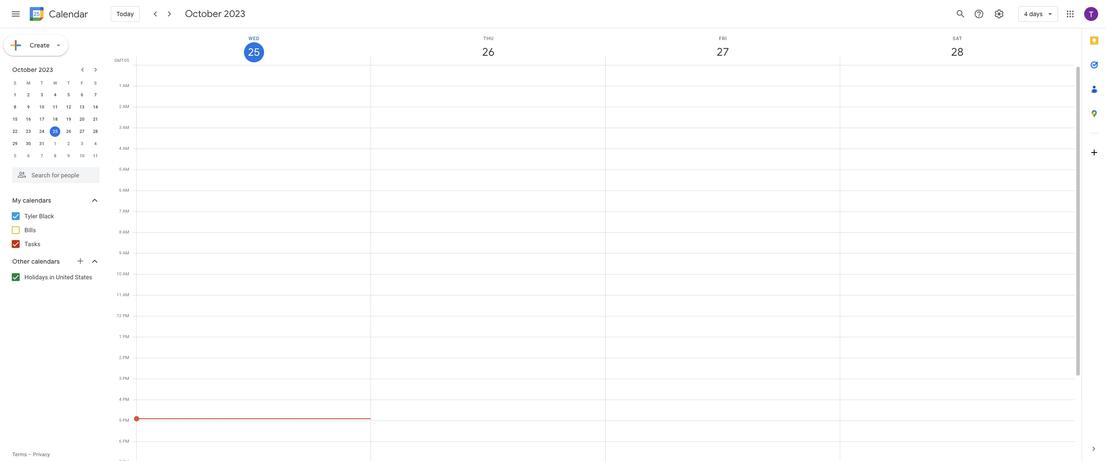 Task type: locate. For each thing, give the bounding box(es) containing it.
12 inside october 2023 grid
[[66, 105, 71, 110]]

0 horizontal spatial 28
[[93, 129, 98, 134]]

5 for november 5 element
[[14, 154, 16, 158]]

4 up 5 pm
[[119, 398, 122, 403]]

0 vertical spatial october 2023
[[185, 8, 245, 20]]

thu
[[483, 36, 494, 41]]

pm for 5 pm
[[123, 419, 129, 424]]

1 horizontal spatial 10
[[80, 154, 85, 158]]

0 horizontal spatial 26
[[66, 129, 71, 134]]

27
[[716, 45, 729, 59], [80, 129, 85, 134]]

calendars
[[23, 197, 51, 205], [31, 258, 60, 266]]

6 pm from the top
[[123, 419, 129, 424]]

1 horizontal spatial 12
[[117, 314, 122, 319]]

2 pm from the top
[[123, 335, 129, 340]]

12 down the 11 am at the left bottom of the page
[[117, 314, 122, 319]]

27 link
[[713, 42, 733, 62]]

1 cell from the left
[[134, 65, 371, 462]]

pm down 5 pm
[[123, 440, 129, 444]]

bills
[[24, 227, 36, 234]]

0 vertical spatial 10
[[39, 105, 44, 110]]

10 am
[[117, 272, 129, 277]]

t left 'w'
[[40, 81, 43, 85]]

november 9 element
[[63, 151, 74, 162]]

9
[[27, 105, 30, 110], [67, 154, 70, 158], [119, 251, 122, 256]]

9 down november 2 "element"
[[67, 154, 70, 158]]

2 for 2 am
[[119, 104, 122, 109]]

6 up 7 am
[[119, 188, 122, 193]]

7 up the 8 am
[[119, 209, 122, 214]]

4 pm from the top
[[123, 377, 129, 382]]

05
[[124, 58, 129, 63]]

5 up 12 element
[[67, 93, 70, 97]]

pm
[[123, 314, 129, 319], [123, 335, 129, 340], [123, 356, 129, 361], [123, 377, 129, 382], [123, 398, 129, 403], [123, 419, 129, 424], [123, 440, 129, 444]]

holidays in united states
[[24, 274, 92, 281]]

31
[[39, 141, 44, 146]]

27 down 20 element
[[80, 129, 85, 134]]

26
[[482, 45, 494, 59], [66, 129, 71, 134]]

w
[[53, 81, 57, 85]]

2023
[[224, 8, 245, 20], [39, 66, 53, 74]]

30 element
[[23, 139, 34, 149]]

row containing 5
[[8, 150, 102, 162]]

fri 27
[[716, 36, 729, 59]]

0 horizontal spatial 10
[[39, 105, 44, 110]]

am for 7 am
[[123, 209, 129, 214]]

2023 up 25 column header
[[224, 8, 245, 20]]

f
[[81, 81, 83, 85]]

2 horizontal spatial 11
[[117, 293, 122, 298]]

0 horizontal spatial 2023
[[39, 66, 53, 74]]

10 am from the top
[[123, 272, 129, 277]]

15
[[13, 117, 17, 122]]

7 am
[[119, 209, 129, 214]]

am down 9 am
[[123, 272, 129, 277]]

10 up the 11 am at the left bottom of the page
[[117, 272, 122, 277]]

1 horizontal spatial 27
[[716, 45, 729, 59]]

1 pm from the top
[[123, 314, 129, 319]]

am up 2 am
[[123, 83, 129, 88]]

7 pm from the top
[[123, 440, 129, 444]]

10 up "17"
[[39, 105, 44, 110]]

terms – privacy
[[12, 452, 50, 458]]

november 7 element
[[37, 151, 47, 162]]

1 horizontal spatial 8
[[54, 154, 56, 158]]

0 horizontal spatial 27
[[80, 129, 85, 134]]

11 down november 4 element
[[93, 154, 98, 158]]

am for 3 am
[[123, 125, 129, 130]]

0 vertical spatial 11
[[53, 105, 58, 110]]

0 vertical spatial 28
[[951, 45, 963, 59]]

1 pm
[[119, 335, 129, 340]]

4 am from the top
[[123, 146, 129, 151]]

1 vertical spatial 25
[[53, 129, 58, 134]]

30
[[26, 141, 31, 146]]

8 down november 1 element on the top left of the page
[[54, 154, 56, 158]]

1 down 12 pm on the left bottom of the page
[[119, 335, 122, 340]]

other calendars
[[12, 258, 60, 266]]

united
[[56, 274, 73, 281]]

7 inside grid
[[119, 209, 122, 214]]

1 down 25, today 'element'
[[54, 141, 56, 146]]

2 vertical spatial 9
[[119, 251, 122, 256]]

26 down 19 element
[[66, 129, 71, 134]]

8 up 15
[[14, 105, 16, 110]]

8 for 8 am
[[119, 230, 122, 235]]

pm up "1 pm"
[[123, 314, 129, 319]]

t left f at top left
[[67, 81, 70, 85]]

am down 4 am
[[123, 167, 129, 172]]

6 am from the top
[[123, 188, 129, 193]]

0 vertical spatial calendars
[[23, 197, 51, 205]]

1 horizontal spatial s
[[94, 81, 97, 85]]

3 up 4 pm
[[119, 377, 122, 382]]

days
[[1030, 10, 1043, 18]]

8 for november 8 element
[[54, 154, 56, 158]]

14
[[93, 105, 98, 110]]

0 vertical spatial 26
[[482, 45, 494, 59]]

18 element
[[50, 114, 60, 125]]

3 cell from the left
[[606, 65, 840, 462]]

am down the 8 am
[[123, 251, 129, 256]]

2 horizontal spatial 10
[[117, 272, 122, 277]]

am up 9 am
[[123, 230, 129, 235]]

4
[[1024, 10, 1028, 18], [54, 93, 56, 97], [94, 141, 97, 146], [119, 146, 122, 151], [119, 398, 122, 403]]

9 am from the top
[[123, 251, 129, 256]]

2 horizontal spatial 9
[[119, 251, 122, 256]]

3 up "10" element
[[41, 93, 43, 97]]

2 for november 2 "element"
[[67, 141, 70, 146]]

None search field
[[0, 164, 108, 183]]

2 down 26 'element' on the top left
[[67, 141, 70, 146]]

5 down 29 element
[[14, 154, 16, 158]]

1 for 1 am
[[119, 83, 122, 88]]

5 for 5 pm
[[119, 419, 122, 424]]

7 am from the top
[[123, 209, 129, 214]]

november 5 element
[[10, 151, 20, 162]]

1 vertical spatial 2023
[[39, 66, 53, 74]]

october
[[185, 8, 222, 20], [12, 66, 37, 74]]

1 am from the top
[[123, 83, 129, 88]]

pm up 2 pm
[[123, 335, 129, 340]]

cell
[[134, 65, 371, 462], [371, 65, 606, 462], [606, 65, 840, 462], [840, 65, 1075, 462]]

1 horizontal spatial 28
[[951, 45, 963, 59]]

0 horizontal spatial 9
[[27, 105, 30, 110]]

25 down 18 element at the left
[[53, 129, 58, 134]]

9 for 9 am
[[119, 251, 122, 256]]

28 down 21 element
[[93, 129, 98, 134]]

2 down 1 am
[[119, 104, 122, 109]]

calendars up tyler black
[[23, 197, 51, 205]]

12 up 19
[[66, 105, 71, 110]]

6
[[81, 93, 83, 97], [27, 154, 30, 158], [119, 188, 122, 193], [119, 440, 122, 444]]

privacy
[[33, 452, 50, 458]]

1 t from the left
[[40, 81, 43, 85]]

row
[[133, 65, 1075, 462], [8, 77, 102, 89], [8, 89, 102, 101], [8, 101, 102, 114], [8, 114, 102, 126], [8, 126, 102, 138], [8, 138, 102, 150], [8, 150, 102, 162]]

1 vertical spatial 8
[[54, 154, 56, 158]]

am up the 8 am
[[123, 209, 129, 214]]

2 vertical spatial 11
[[117, 293, 122, 298]]

11 up 18
[[53, 105, 58, 110]]

27 down fri
[[716, 45, 729, 59]]

7 up 14
[[94, 93, 97, 97]]

13
[[80, 105, 85, 110]]

am up 12 pm on the left bottom of the page
[[123, 293, 129, 298]]

am down 1 am
[[123, 104, 129, 109]]

1 for 1 pm
[[119, 335, 122, 340]]

1 am
[[119, 83, 129, 88]]

8
[[14, 105, 16, 110], [54, 154, 56, 158], [119, 230, 122, 235]]

7
[[94, 93, 97, 97], [41, 154, 43, 158], [119, 209, 122, 214]]

0 vertical spatial 9
[[27, 105, 30, 110]]

0 horizontal spatial 8
[[14, 105, 16, 110]]

november 10 element
[[77, 151, 87, 162]]

row inside grid
[[133, 65, 1075, 462]]

1 up 15
[[14, 93, 16, 97]]

26 down the thu
[[482, 45, 494, 59]]

2 vertical spatial 7
[[119, 209, 122, 214]]

6 down f at top left
[[81, 93, 83, 97]]

1 vertical spatial 12
[[117, 314, 122, 319]]

am for 6 am
[[123, 188, 129, 193]]

1 horizontal spatial 26
[[482, 45, 494, 59]]

pm for 6 pm
[[123, 440, 129, 444]]

24 element
[[37, 127, 47, 137]]

2 up 3 pm on the bottom left
[[119, 356, 122, 361]]

1 horizontal spatial 7
[[94, 93, 97, 97]]

s
[[14, 81, 16, 85], [94, 81, 97, 85]]

11 for 11 am
[[117, 293, 122, 298]]

2 vertical spatial 8
[[119, 230, 122, 235]]

3 down 2 am
[[119, 125, 122, 130]]

calendars inside dropdown button
[[31, 258, 60, 266]]

16 element
[[23, 114, 34, 125]]

8 am
[[119, 230, 129, 235]]

row group containing 1
[[8, 89, 102, 162]]

10 down november 3 element
[[80, 154, 85, 158]]

grid
[[112, 28, 1082, 462]]

11
[[53, 105, 58, 110], [93, 154, 98, 158], [117, 293, 122, 298]]

4 up '5 am'
[[119, 146, 122, 151]]

calendars inside dropdown button
[[23, 197, 51, 205]]

4 down 'w'
[[54, 93, 56, 97]]

10 for november 10 element
[[80, 154, 85, 158]]

10 for 10 am
[[117, 272, 122, 277]]

tyler
[[24, 213, 38, 220]]

sat
[[953, 36, 963, 41]]

tab list
[[1082, 28, 1106, 438]]

1 vertical spatial 27
[[80, 129, 85, 134]]

7 down 31 element
[[41, 154, 43, 158]]

3 pm from the top
[[123, 356, 129, 361]]

calendars up in
[[31, 258, 60, 266]]

11 for "november 11" element
[[93, 154, 98, 158]]

28
[[951, 45, 963, 59], [93, 129, 98, 134]]

1 vertical spatial 26
[[66, 129, 71, 134]]

0 horizontal spatial october
[[12, 66, 37, 74]]

25 link
[[244, 42, 264, 62]]

2 vertical spatial 10
[[117, 272, 122, 277]]

5 down 4 am
[[119, 167, 122, 172]]

0 horizontal spatial 11
[[53, 105, 58, 110]]

4 inside dropdown button
[[1024, 10, 1028, 18]]

8 up 9 am
[[119, 230, 122, 235]]

28 link
[[948, 42, 968, 62]]

0 vertical spatial 25
[[247, 45, 259, 59]]

pm up 4 pm
[[123, 377, 129, 382]]

9 for november 9 element
[[67, 154, 70, 158]]

am up '5 am'
[[123, 146, 129, 151]]

pm down 4 pm
[[123, 419, 129, 424]]

31 element
[[37, 139, 47, 149]]

17
[[39, 117, 44, 122]]

5 am from the top
[[123, 167, 129, 172]]

6 down 30 element
[[27, 154, 30, 158]]

1 horizontal spatial 2023
[[224, 8, 245, 20]]

2 horizontal spatial 7
[[119, 209, 122, 214]]

12
[[66, 105, 71, 110], [117, 314, 122, 319]]

gmt-05
[[114, 58, 129, 63]]

9 up the 10 am on the left bottom of page
[[119, 251, 122, 256]]

28 column header
[[840, 28, 1075, 65]]

1 horizontal spatial 25
[[247, 45, 259, 59]]

s left "m" at the left top
[[14, 81, 16, 85]]

5 pm from the top
[[123, 398, 129, 403]]

0 horizontal spatial 12
[[66, 105, 71, 110]]

sat 28
[[951, 36, 963, 59]]

1 vertical spatial 10
[[80, 154, 85, 158]]

0 horizontal spatial 7
[[41, 154, 43, 158]]

13 element
[[77, 102, 87, 113]]

2 for 2 pm
[[119, 356, 122, 361]]

2 inside "element"
[[67, 141, 70, 146]]

1 up 2 am
[[119, 83, 122, 88]]

row containing s
[[8, 77, 102, 89]]

1 vertical spatial 11
[[93, 154, 98, 158]]

10 inside grid
[[117, 272, 122, 277]]

25
[[247, 45, 259, 59], [53, 129, 58, 134]]

5 am
[[119, 167, 129, 172]]

1 horizontal spatial october 2023
[[185, 8, 245, 20]]

3 down 27 element
[[81, 141, 83, 146]]

1 horizontal spatial 11
[[93, 154, 98, 158]]

4 for 4 am
[[119, 146, 122, 151]]

am for 1 am
[[123, 83, 129, 88]]

am for 10 am
[[123, 272, 129, 277]]

25 down wed
[[247, 45, 259, 59]]

8 am from the top
[[123, 230, 129, 235]]

25 column header
[[136, 28, 371, 65]]

4 days button
[[1019, 3, 1058, 24]]

29
[[13, 141, 17, 146]]

1 vertical spatial calendars
[[31, 258, 60, 266]]

5 down 4 pm
[[119, 419, 122, 424]]

11 inside grid
[[117, 293, 122, 298]]

pm up 5 pm
[[123, 398, 129, 403]]

2 horizontal spatial 8
[[119, 230, 122, 235]]

9 up 16
[[27, 105, 30, 110]]

3
[[41, 93, 43, 97], [119, 125, 122, 130], [81, 141, 83, 146], [119, 377, 122, 382]]

1 vertical spatial october
[[12, 66, 37, 74]]

28 element
[[90, 127, 101, 137]]

1 horizontal spatial t
[[67, 81, 70, 85]]

am for 2 am
[[123, 104, 129, 109]]

3 am from the top
[[123, 125, 129, 130]]

0 vertical spatial 8
[[14, 105, 16, 110]]

0 horizontal spatial t
[[40, 81, 43, 85]]

am down 2 am
[[123, 125, 129, 130]]

today button
[[111, 3, 140, 24]]

am for 4 am
[[123, 146, 129, 151]]

8 inside grid
[[119, 230, 122, 235]]

19
[[66, 117, 71, 122]]

s right f at top left
[[94, 81, 97, 85]]

5 inside november 5 element
[[14, 154, 16, 158]]

7 for the november 7 element
[[41, 154, 43, 158]]

28 inside column header
[[951, 45, 963, 59]]

28 down sat
[[951, 45, 963, 59]]

26 inside column header
[[482, 45, 494, 59]]

2023 down create at the left of page
[[39, 66, 53, 74]]

1 vertical spatial october 2023
[[12, 66, 53, 74]]

am
[[123, 83, 129, 88], [123, 104, 129, 109], [123, 125, 129, 130], [123, 146, 129, 151], [123, 167, 129, 172], [123, 188, 129, 193], [123, 209, 129, 214], [123, 230, 129, 235], [123, 251, 129, 256], [123, 272, 129, 277], [123, 293, 129, 298]]

4 left the days
[[1024, 10, 1028, 18]]

4 down 28 element
[[94, 141, 97, 146]]

4 for 4 days
[[1024, 10, 1028, 18]]

1 vertical spatial 9
[[67, 154, 70, 158]]

am for 11 am
[[123, 293, 129, 298]]

october 2023 grid
[[8, 77, 102, 162]]

11 down the 10 am on the left bottom of page
[[117, 293, 122, 298]]

6 down 5 pm
[[119, 440, 122, 444]]

0 horizontal spatial s
[[14, 81, 16, 85]]

5
[[67, 93, 70, 97], [14, 154, 16, 158], [119, 167, 122, 172], [119, 419, 122, 424]]

1 vertical spatial 7
[[41, 154, 43, 158]]

0 vertical spatial 27
[[716, 45, 729, 59]]

11 am from the top
[[123, 293, 129, 298]]

0 vertical spatial october
[[185, 8, 222, 20]]

10
[[39, 105, 44, 110], [80, 154, 85, 158], [117, 272, 122, 277]]

1 vertical spatial 28
[[93, 129, 98, 134]]

row containing 1
[[8, 89, 102, 101]]

main drawer image
[[10, 9, 21, 19]]

am up 7 am
[[123, 188, 129, 193]]

5 for 5 am
[[119, 167, 122, 172]]

27 inside 'column header'
[[716, 45, 729, 59]]

2 am from the top
[[123, 104, 129, 109]]

0 horizontal spatial 25
[[53, 129, 58, 134]]

gmt-
[[114, 58, 124, 63]]

2
[[27, 93, 30, 97], [119, 104, 122, 109], [67, 141, 70, 146], [119, 356, 122, 361]]

1
[[119, 83, 122, 88], [14, 93, 16, 97], [54, 141, 56, 146], [119, 335, 122, 340]]

row containing 22
[[8, 126, 102, 138]]

0 vertical spatial 12
[[66, 105, 71, 110]]

1 horizontal spatial 9
[[67, 154, 70, 158]]

pm up 3 pm on the bottom left
[[123, 356, 129, 361]]

row group
[[8, 89, 102, 162]]

october 2023
[[185, 8, 245, 20], [12, 66, 53, 74]]

november 8 element
[[50, 151, 60, 162]]

1 horizontal spatial october
[[185, 8, 222, 20]]

9 am
[[119, 251, 129, 256]]



Task type: describe. For each thing, give the bounding box(es) containing it.
calendars for other calendars
[[31, 258, 60, 266]]

10 element
[[37, 102, 47, 113]]

privacy link
[[33, 452, 50, 458]]

calendar heading
[[47, 8, 88, 20]]

my
[[12, 197, 21, 205]]

6 pm
[[119, 440, 129, 444]]

6 for 6 am
[[119, 188, 122, 193]]

pm for 1 pm
[[123, 335, 129, 340]]

fri
[[719, 36, 727, 41]]

7 for 7 am
[[119, 209, 122, 214]]

1 for november 1 element on the top left of the page
[[54, 141, 56, 146]]

am for 8 am
[[123, 230, 129, 235]]

row containing 29
[[8, 138, 102, 150]]

15 element
[[10, 114, 20, 125]]

create button
[[3, 35, 68, 56]]

terms
[[12, 452, 27, 458]]

24
[[39, 129, 44, 134]]

26 inside 'element'
[[66, 129, 71, 134]]

1 s from the left
[[14, 81, 16, 85]]

thu 26
[[482, 36, 494, 59]]

19 element
[[63, 114, 74, 125]]

create
[[30, 41, 50, 49]]

2 cell from the left
[[371, 65, 606, 462]]

26 column header
[[371, 28, 606, 65]]

am for 9 am
[[123, 251, 129, 256]]

14 element
[[90, 102, 101, 113]]

11 am
[[117, 293, 129, 298]]

25, today element
[[50, 127, 60, 137]]

my calendars list
[[2, 210, 108, 252]]

row containing 8
[[8, 101, 102, 114]]

calendar
[[49, 8, 88, 20]]

0 vertical spatial 7
[[94, 93, 97, 97]]

12 for 12 pm
[[117, 314, 122, 319]]

settings menu image
[[994, 9, 1005, 19]]

3 am
[[119, 125, 129, 130]]

november 4 element
[[90, 139, 101, 149]]

26 element
[[63, 127, 74, 137]]

3 for 3 pm
[[119, 377, 122, 382]]

28 inside row
[[93, 129, 98, 134]]

black
[[39, 213, 54, 220]]

3 pm
[[119, 377, 129, 382]]

Search for people text field
[[17, 168, 94, 183]]

2 down "m" at the left top
[[27, 93, 30, 97]]

18
[[53, 117, 58, 122]]

my calendars
[[12, 197, 51, 205]]

add other calendars image
[[76, 257, 85, 266]]

4 am
[[119, 146, 129, 151]]

11 element
[[50, 102, 60, 113]]

27 column header
[[605, 28, 840, 65]]

5 pm
[[119, 419, 129, 424]]

0 vertical spatial 2023
[[224, 8, 245, 20]]

2 s from the left
[[94, 81, 97, 85]]

pm for 4 pm
[[123, 398, 129, 403]]

2 t from the left
[[67, 81, 70, 85]]

2 pm
[[119, 356, 129, 361]]

16
[[26, 117, 31, 122]]

20
[[80, 117, 85, 122]]

calendars for my calendars
[[23, 197, 51, 205]]

12 pm
[[117, 314, 129, 319]]

other calendars button
[[2, 255, 108, 269]]

november 11 element
[[90, 151, 101, 162]]

25 cell
[[49, 126, 62, 138]]

pm for 3 pm
[[123, 377, 129, 382]]

today
[[117, 10, 134, 18]]

states
[[75, 274, 92, 281]]

27 inside october 2023 grid
[[80, 129, 85, 134]]

–
[[28, 452, 32, 458]]

support image
[[974, 9, 985, 19]]

november 2 element
[[63, 139, 74, 149]]

27 element
[[77, 127, 87, 137]]

november 1 element
[[50, 139, 60, 149]]

calendar element
[[28, 5, 88, 24]]

6 for "november 6" element at the left of page
[[27, 154, 30, 158]]

29 element
[[10, 139, 20, 149]]

4 pm
[[119, 398, 129, 403]]

12 for 12
[[66, 105, 71, 110]]

23 element
[[23, 127, 34, 137]]

november 3 element
[[77, 139, 87, 149]]

wed
[[249, 36, 260, 41]]

november 6 element
[[23, 151, 34, 162]]

11 for 11 element
[[53, 105, 58, 110]]

25 inside wed 25
[[247, 45, 259, 59]]

3 for november 3 element
[[81, 141, 83, 146]]

6 am
[[119, 188, 129, 193]]

in
[[50, 274, 54, 281]]

4 for november 4 element
[[94, 141, 97, 146]]

my calendars button
[[2, 194, 108, 208]]

terms link
[[12, 452, 27, 458]]

23
[[26, 129, 31, 134]]

0 horizontal spatial october 2023
[[12, 66, 53, 74]]

m
[[26, 81, 30, 85]]

6 for 6 pm
[[119, 440, 122, 444]]

4 cell from the left
[[840, 65, 1075, 462]]

pm for 12 pm
[[123, 314, 129, 319]]

2 am
[[119, 104, 129, 109]]

12 element
[[63, 102, 74, 113]]

pm for 2 pm
[[123, 356, 129, 361]]

21
[[93, 117, 98, 122]]

4 for 4 pm
[[119, 398, 122, 403]]

tasks
[[24, 241, 40, 248]]

25 inside 'element'
[[53, 129, 58, 134]]

holidays
[[24, 274, 48, 281]]

17 element
[[37, 114, 47, 125]]

am for 5 am
[[123, 167, 129, 172]]

22 element
[[10, 127, 20, 137]]

row containing 15
[[8, 114, 102, 126]]

26 link
[[478, 42, 499, 62]]

10 for "10" element
[[39, 105, 44, 110]]

21 element
[[90, 114, 101, 125]]

4 days
[[1024, 10, 1043, 18]]

20 element
[[77, 114, 87, 125]]

22
[[13, 129, 17, 134]]

3 for 3 am
[[119, 125, 122, 130]]

grid containing 26
[[112, 28, 1082, 462]]

wed 25
[[247, 36, 260, 59]]

tyler black
[[24, 213, 54, 220]]

other
[[12, 258, 30, 266]]



Task type: vqa. For each thing, say whether or not it's contained in the screenshot.


